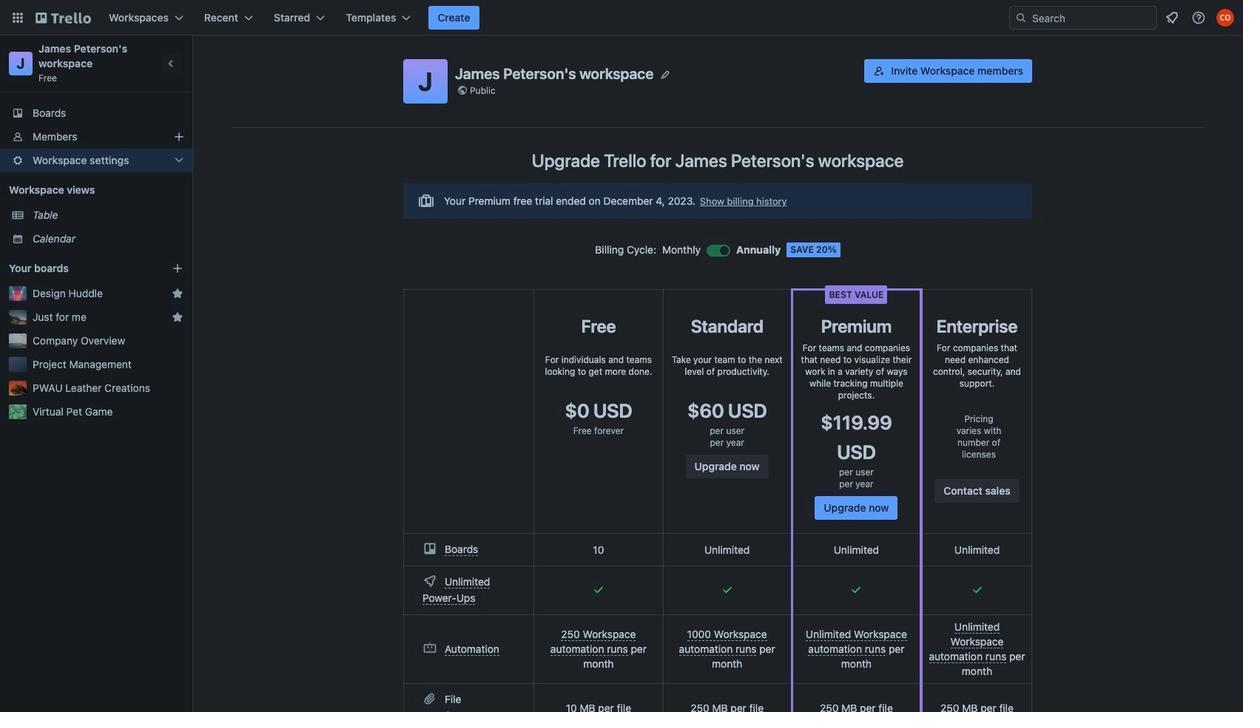 Task type: locate. For each thing, give the bounding box(es) containing it.
0 notifications image
[[1163, 9, 1181, 27]]

search image
[[1015, 12, 1027, 24]]

starred icon image
[[172, 288, 184, 300], [172, 312, 184, 323]]

1 vertical spatial starred icon image
[[172, 312, 184, 323]]

1 starred icon image from the top
[[172, 288, 184, 300]]

christina overa (christinaovera) image
[[1217, 9, 1234, 27]]

0 vertical spatial starred icon image
[[172, 288, 184, 300]]

back to home image
[[36, 6, 91, 30]]

primary element
[[0, 0, 1243, 36]]

2 starred icon image from the top
[[172, 312, 184, 323]]



Task type: vqa. For each thing, say whether or not it's contained in the screenshot.
board name 'text field'
no



Task type: describe. For each thing, give the bounding box(es) containing it.
add board image
[[172, 263, 184, 275]]

Search field
[[1027, 7, 1157, 28]]

open information menu image
[[1191, 10, 1206, 25]]

your boards with 6 items element
[[9, 260, 149, 277]]

workspace navigation collapse icon image
[[161, 53, 182, 74]]



